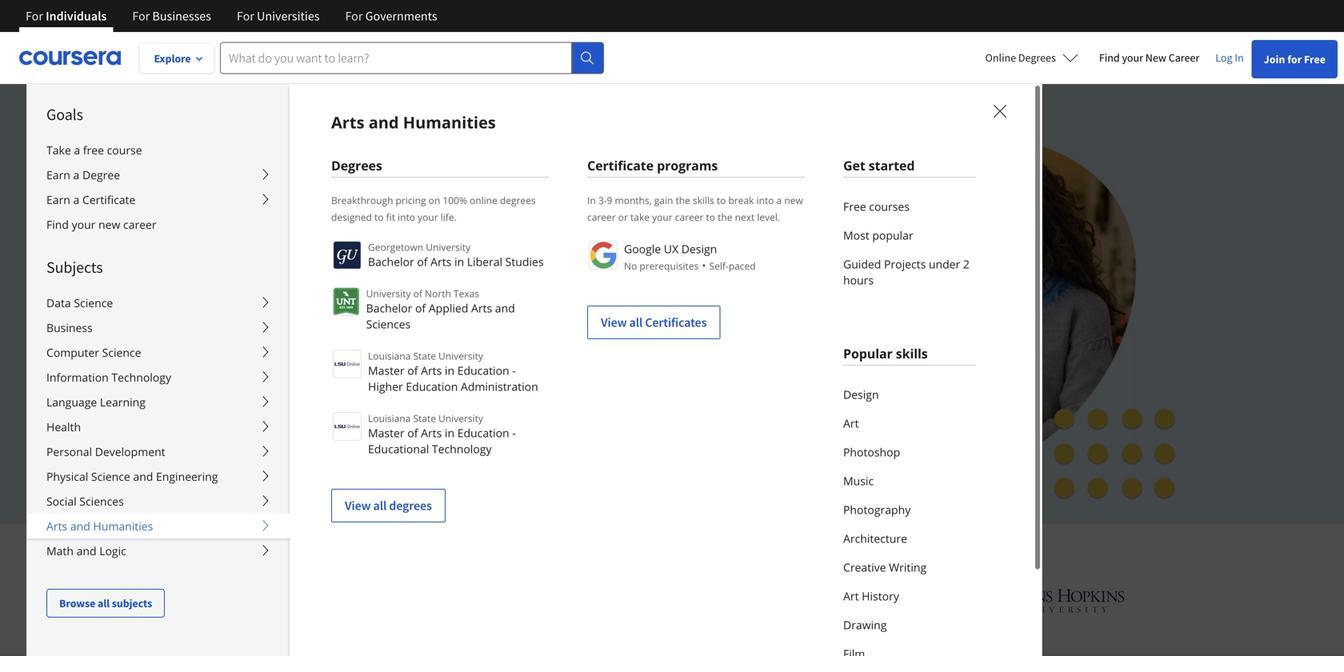 Task type: describe. For each thing, give the bounding box(es) containing it.
under
[[929, 256, 960, 272]]

your inside in 3-9 months, gain the skills to break into a new career or take your career to the next level.
[[652, 210, 673, 224]]

view all degrees link
[[331, 489, 445, 522]]

/month,
[[227, 359, 273, 374]]

designed
[[331, 210, 372, 224]]

/month, cancel anytime
[[227, 359, 360, 374]]

career
[[1169, 50, 1199, 65]]

1 horizontal spatial career
[[587, 210, 616, 224]]

view all degrees
[[345, 498, 432, 514]]

personal
[[46, 444, 92, 459]]

science for data
[[74, 295, 113, 310]]

and down social sciences
[[70, 518, 90, 534]]

arts and humanities button
[[27, 514, 290, 538]]

online
[[985, 50, 1016, 65]]

in inside louisiana state university master of arts in education - educational technology
[[445, 425, 454, 440]]

georgetown university logo image
[[333, 241, 362, 270]]

in inside georgetown university bachelor of arts in liberal studies
[[454, 254, 464, 269]]

your inside explore menu element
[[72, 217, 96, 232]]

university of north texas logo image
[[333, 287, 360, 316]]

of down north
[[415, 300, 426, 316]]

- for master of arts in education - educational technology
[[512, 425, 516, 440]]

and left companies
[[683, 536, 717, 562]]

all for degrees
[[373, 498, 387, 514]]

access
[[293, 225, 346, 249]]

anytime
[[314, 359, 360, 374]]

2
[[963, 256, 970, 272]]

ux
[[664, 241, 678, 256]]

or
[[618, 210, 628, 224]]

- for master of arts in education - higher education administration
[[512, 363, 516, 378]]

louisiana state university master of arts in education - higher education administration
[[368, 349, 538, 394]]

courses,
[[528, 225, 596, 249]]

applied
[[429, 300, 468, 316]]

0 vertical spatial with
[[281, 433, 306, 448]]

start 7-day free trial
[[234, 395, 350, 411]]

art link
[[843, 409, 976, 438]]

personal development button
[[27, 439, 290, 464]]

computer science button
[[27, 340, 290, 365]]

for governments
[[345, 8, 437, 24]]

humanities inside menu item
[[403, 111, 496, 133]]

for for individuals
[[26, 8, 43, 24]]

creative writing
[[843, 560, 927, 575]]

breakthrough pricing on 100% online degrees designed to fit into your life.
[[331, 194, 536, 224]]

arts up coursera plus image
[[331, 111, 364, 133]]

your inside unlimited access to 7,000+ world-class courses, hands-on projects, and job-ready certificate programs—all included in your subscription
[[208, 281, 245, 305]]

to inside unlimited access to 7,000+ world-class courses, hands-on projects, and job-ready certificate programs—all included in your subscription
[[351, 225, 367, 249]]

a for free
[[74, 142, 80, 158]]

of inside louisiana state university master of arts in education - higher education administration
[[407, 363, 418, 378]]

photoshop link
[[843, 438, 976, 466]]

universities
[[576, 536, 678, 562]]

a for degree
[[73, 167, 79, 182]]

georgetown
[[368, 240, 423, 254]]

browse all subjects button
[[46, 589, 165, 618]]

find for find your new career
[[1099, 50, 1120, 65]]

1 vertical spatial skills
[[896, 345, 928, 362]]

courses
[[869, 199, 910, 214]]

banner navigation
[[13, 0, 450, 32]]

take
[[630, 210, 650, 224]]

new inside in 3-9 months, gain the skills to break into a new career or take your career to the next level.
[[784, 194, 803, 207]]

and inside popup button
[[133, 469, 153, 484]]

university of north texas bachelor of applied arts and sciences
[[366, 287, 515, 332]]

degrees inside breakthrough pricing on 100% online degrees designed to fit into your life.
[[500, 194, 536, 207]]

art history
[[843, 588, 899, 604]]

physical science and engineering
[[46, 469, 218, 484]]

subscription
[[250, 281, 351, 305]]

coursera
[[868, 536, 950, 562]]

education for education
[[457, 363, 509, 378]]

for for governments
[[345, 8, 363, 24]]

into for degrees
[[398, 210, 415, 224]]

on inside breakthrough pricing on 100% online degrees designed to fit into your life.
[[429, 194, 440, 207]]

math
[[46, 543, 74, 558]]

educational
[[368, 441, 429, 456]]

coursera image
[[19, 45, 121, 71]]

pricing
[[396, 194, 426, 207]]

of inside georgetown university bachelor of arts in liberal studies
[[417, 254, 428, 269]]

hec paris image
[[865, 584, 921, 617]]

1 vertical spatial day
[[325, 433, 346, 448]]

subjects
[[112, 596, 152, 610]]

to left the break
[[717, 194, 726, 207]]

partnername logo image
[[589, 241, 618, 270]]

degrees list
[[331, 239, 549, 522]]

bachelor inside georgetown university bachelor of arts in liberal studies
[[368, 254, 414, 269]]

arts and humanities inside dropdown button
[[46, 518, 153, 534]]

johns hopkins university image
[[973, 586, 1125, 615]]

arts inside louisiana state university master of arts in education - higher education administration
[[421, 363, 442, 378]]

of inside louisiana state university master of arts in education - educational technology
[[407, 425, 418, 440]]

take
[[46, 142, 71, 158]]

technology inside popup button
[[112, 370, 171, 385]]

businesses
[[152, 8, 211, 24]]

2 horizontal spatial free
[[1304, 52, 1326, 66]]

louisiana for master of arts in education - higher education administration
[[368, 349, 411, 362]]

subjects
[[46, 257, 103, 277]]

popular
[[872, 228, 913, 243]]

projects
[[884, 256, 926, 272]]

earn for earn a degree
[[46, 167, 70, 182]]

for
[[1287, 52, 1302, 66]]

state for education
[[413, 349, 436, 362]]

start 7-day free trial button
[[208, 384, 375, 423]]

louisiana for master of arts in education - educational technology
[[368, 412, 411, 425]]

louisiana state university logo image for master of arts in education - educational technology
[[333, 412, 362, 441]]

technology inside louisiana state university master of arts in education - educational technology
[[432, 441, 492, 456]]

14-
[[309, 433, 325, 448]]

view for view all degrees
[[345, 498, 371, 514]]

get
[[843, 157, 865, 174]]

find for find your new career
[[46, 217, 69, 232]]

companies
[[722, 536, 820, 562]]

most popular link
[[843, 221, 976, 250]]

close image
[[990, 101, 1010, 122]]

start
[[234, 395, 261, 411]]

/year with 14-day money-back guarantee
[[249, 433, 478, 448]]

earn a degree
[[46, 167, 120, 182]]

arts inside dropdown button
[[46, 518, 67, 534]]

/year with 14-day money-back guarantee link
[[208, 432, 478, 449]]

in inside in 3-9 months, gain the skills to break into a new career or take your career to the next level.
[[587, 194, 596, 207]]

0 vertical spatial in
[[1235, 50, 1244, 65]]

goals
[[46, 104, 83, 124]]

cancel
[[275, 359, 311, 374]]

language learning
[[46, 394, 146, 410]]

universities
[[257, 8, 320, 24]]

degrees inside dropdown button
[[1018, 50, 1056, 65]]

prerequisites
[[640, 259, 699, 272]]

popular
[[843, 345, 893, 362]]

business
[[46, 320, 93, 335]]

next
[[735, 210, 755, 224]]

earn a certificate
[[46, 192, 135, 207]]

bachelor inside university of north texas bachelor of applied arts and sciences
[[366, 300, 412, 316]]

data science
[[46, 295, 113, 310]]

popular skills
[[843, 345, 928, 362]]

a for certificate
[[73, 192, 79, 207]]

design link
[[843, 380, 976, 409]]

get started list
[[843, 192, 976, 294]]

development
[[95, 444, 165, 459]]

coursera plus image
[[208, 150, 452, 174]]

online
[[470, 194, 497, 207]]

photography
[[843, 502, 911, 517]]

social
[[46, 494, 77, 509]]

history
[[862, 588, 899, 604]]

browse all subjects
[[59, 596, 152, 610]]

log
[[1215, 50, 1232, 65]]

course
[[107, 142, 142, 158]]

drawing link
[[843, 610, 976, 639]]

education for technology
[[457, 425, 509, 440]]

for businesses
[[132, 8, 211, 24]]

art for art history
[[843, 588, 859, 604]]



Task type: locate. For each thing, give the bounding box(es) containing it.
1 vertical spatial earn
[[46, 192, 70, 207]]

in right log
[[1235, 50, 1244, 65]]

1 horizontal spatial sciences
[[366, 316, 411, 332]]

into up level.
[[756, 194, 774, 207]]

None search field
[[220, 42, 604, 74]]

0 vertical spatial design
[[681, 241, 717, 256]]

1 vertical spatial view
[[345, 498, 371, 514]]

sciences inside dropdown button
[[79, 494, 124, 509]]

arts right back
[[421, 425, 442, 440]]

day inside button
[[275, 395, 295, 411]]

- inside louisiana state university master of arts in education - educational technology
[[512, 425, 516, 440]]

1 horizontal spatial design
[[843, 387, 879, 402]]

2 for from the left
[[132, 8, 150, 24]]

1 horizontal spatial find
[[1099, 50, 1120, 65]]

earn for earn a certificate
[[46, 192, 70, 207]]

0 horizontal spatial day
[[275, 395, 295, 411]]

to
[[717, 194, 726, 207], [374, 210, 384, 224], [706, 210, 715, 224], [351, 225, 367, 249]]

0 horizontal spatial all
[[98, 596, 110, 610]]

master inside louisiana state university master of arts in education - educational technology
[[368, 425, 405, 440]]

math and logic
[[46, 543, 126, 558]]

drawing
[[843, 617, 887, 632]]

in
[[1235, 50, 1244, 65], [587, 194, 596, 207]]

master for higher
[[368, 363, 405, 378]]

louisiana state university logo image for master of arts in education - higher education administration
[[333, 350, 362, 378]]

on up "prerequisites"
[[656, 225, 678, 249]]

1 art from the top
[[843, 416, 859, 431]]

data
[[46, 295, 71, 310]]

months,
[[615, 194, 652, 207]]

1 horizontal spatial all
[[373, 498, 387, 514]]

physical
[[46, 469, 88, 484]]

1 horizontal spatial free
[[843, 199, 866, 214]]

a left free
[[74, 142, 80, 158]]

university inside georgetown university bachelor of arts in liberal studies
[[426, 240, 470, 254]]

0 vertical spatial humanities
[[403, 111, 496, 133]]

with left 14-
[[281, 433, 306, 448]]

sciences down the physical science and engineering
[[79, 494, 124, 509]]

science inside popup button
[[91, 469, 130, 484]]

find your new career
[[1099, 50, 1199, 65]]

1 vertical spatial with
[[825, 536, 863, 562]]

2 master from the top
[[368, 425, 405, 440]]

writing
[[889, 560, 927, 575]]

1 vertical spatial on
[[656, 225, 678, 249]]

and up subscription
[[283, 253, 314, 277]]

art for art
[[843, 416, 859, 431]]

a inside popup button
[[73, 167, 79, 182]]

2 horizontal spatial all
[[629, 314, 643, 330]]

ready
[[350, 253, 397, 277]]

your left new
[[1122, 50, 1143, 65]]

all for subjects
[[98, 596, 110, 610]]

education up administration
[[457, 363, 509, 378]]

in down university of north texas bachelor of applied arts and sciences
[[445, 363, 454, 378]]

0 vertical spatial earn
[[46, 167, 70, 182]]

university down life.
[[426, 240, 470, 254]]

0 vertical spatial bachelor
[[368, 254, 414, 269]]

your down earn a certificate on the top left of the page
[[72, 217, 96, 232]]

science down the personal development in the left bottom of the page
[[91, 469, 130, 484]]

arts up math
[[46, 518, 67, 534]]

arts down the world-
[[431, 254, 451, 269]]

louisiana inside louisiana state university master of arts in education - educational technology
[[368, 412, 411, 425]]

most popular
[[843, 228, 913, 243]]

find down earn a certificate on the top left of the page
[[46, 217, 69, 232]]

state
[[413, 349, 436, 362], [413, 412, 436, 425]]

on left '100%'
[[429, 194, 440, 207]]

1 vertical spatial sciences
[[79, 494, 124, 509]]

state inside louisiana state university master of arts in education - higher education administration
[[413, 349, 436, 362]]

0 horizontal spatial sciences
[[79, 494, 124, 509]]

bachelor down georgetown
[[368, 254, 414, 269]]

arts inside university of north texas bachelor of applied arts and sciences
[[471, 300, 492, 316]]

humanities up '100%'
[[403, 111, 496, 133]]

0 horizontal spatial humanities
[[93, 518, 153, 534]]

with
[[281, 433, 306, 448], [825, 536, 863, 562]]

state down university of north texas bachelor of applied arts and sciences
[[413, 349, 436, 362]]

0 horizontal spatial design
[[681, 241, 717, 256]]

technology
[[112, 370, 171, 385], [432, 441, 492, 456]]

science for physical
[[91, 469, 130, 484]]

log in link
[[1207, 48, 1252, 67]]

state for technology
[[413, 412, 436, 425]]

certificate inside dropdown button
[[82, 192, 135, 207]]

100%
[[443, 194, 467, 207]]

personal development
[[46, 444, 165, 459]]

science for computer
[[102, 345, 141, 360]]

master
[[368, 363, 405, 378], [368, 425, 405, 440]]

university of illinois at urbana-champaign image
[[219, 588, 344, 613]]

for for universities
[[237, 8, 254, 24]]

1 vertical spatial state
[[413, 412, 436, 425]]

for left businesses
[[132, 8, 150, 24]]

a inside in 3-9 months, gain the skills to break into a new career or take your career to the next level.
[[776, 194, 782, 207]]

arts down university of north texas bachelor of applied arts and sciences
[[421, 363, 442, 378]]

degrees up breakthrough
[[331, 157, 382, 174]]

0 vertical spatial louisiana state university logo image
[[333, 350, 362, 378]]

1 vertical spatial find
[[46, 217, 69, 232]]

0 vertical spatial skills
[[693, 194, 714, 207]]

in right back
[[445, 425, 454, 440]]

0 vertical spatial education
[[457, 363, 509, 378]]

of down university of north texas bachelor of applied arts and sciences
[[407, 363, 418, 378]]

computer science
[[46, 345, 141, 360]]

louisiana state university logo image
[[333, 350, 362, 378], [333, 412, 362, 441]]

sciences down the ready at the left top of the page
[[366, 316, 411, 332]]

university inside louisiana state university master of arts in education - educational technology
[[438, 412, 483, 425]]

0 vertical spatial -
[[512, 363, 516, 378]]

earn a degree button
[[27, 162, 290, 187]]

view all certificates link
[[587, 306, 720, 339]]

in inside unlimited access to 7,000+ world-class courses, hands-on projects, and job-ready certificate programs—all included in your subscription
[[682, 253, 698, 277]]

for left universities
[[237, 8, 254, 24]]

your down the projects,
[[208, 281, 245, 305]]

google
[[624, 241, 661, 256]]

new down earn a certificate on the top left of the page
[[98, 217, 120, 232]]

photography link
[[843, 495, 976, 524]]

3 for from the left
[[237, 8, 254, 24]]

1 master from the top
[[368, 363, 405, 378]]

0 horizontal spatial find
[[46, 217, 69, 232]]

1 vertical spatial humanities
[[93, 518, 153, 534]]

0 horizontal spatial view
[[345, 498, 371, 514]]

logic
[[99, 543, 126, 558]]

master up educational
[[368, 425, 405, 440]]

certificate up find your new career
[[82, 192, 135, 207]]

explore menu element
[[27, 84, 290, 618]]

education down administration
[[457, 425, 509, 440]]

9
[[607, 194, 612, 207]]

join for free link
[[1252, 40, 1338, 78]]

all inside degrees list
[[373, 498, 387, 514]]

1 state from the top
[[413, 349, 436, 362]]

1 horizontal spatial view
[[601, 314, 627, 330]]

0 vertical spatial the
[[676, 194, 690, 207]]

arts and humanities inside menu item
[[331, 111, 496, 133]]

of left north
[[413, 287, 422, 300]]

career up ux on the top of page
[[675, 210, 704, 224]]

hours
[[843, 272, 874, 288]]

certificate programs list
[[587, 239, 805, 339]]

get started
[[843, 157, 915, 174]]

2 louisiana from the top
[[368, 412, 411, 425]]

0 horizontal spatial with
[[281, 433, 306, 448]]

1 vertical spatial louisiana
[[368, 412, 411, 425]]

music
[[843, 473, 874, 488]]

earn
[[46, 167, 70, 182], [46, 192, 70, 207]]

design up •
[[681, 241, 717, 256]]

0 horizontal spatial technology
[[112, 370, 171, 385]]

governments
[[365, 8, 437, 24]]

science inside popup button
[[102, 345, 141, 360]]

all inside certificate programs list
[[629, 314, 643, 330]]

master up higher
[[368, 363, 405, 378]]

free inside get started list
[[843, 199, 866, 214]]

a down earn a degree at the top of page
[[73, 192, 79, 207]]

1 vertical spatial the
[[718, 210, 732, 224]]

programs—all
[[487, 253, 603, 277]]

view down the '/year with 14-day money-back guarantee' at the bottom
[[345, 498, 371, 514]]

design inside popular skills list
[[843, 387, 879, 402]]

sciences inside university of north texas bachelor of applied arts and sciences
[[366, 316, 411, 332]]

a left "degree"
[[73, 167, 79, 182]]

- inside louisiana state university master of arts in education - higher education administration
[[512, 363, 516, 378]]

1 louisiana from the top
[[368, 349, 411, 362]]

engineering
[[156, 469, 218, 484]]

4 for from the left
[[345, 8, 363, 24]]

day left money- at left
[[325, 433, 346, 448]]

0 vertical spatial master
[[368, 363, 405, 378]]

leading
[[505, 536, 571, 562]]

the right gain
[[676, 194, 690, 207]]

a inside dropdown button
[[73, 192, 79, 207]]

administration
[[461, 379, 538, 394]]

arts inside georgetown university bachelor of arts in liberal studies
[[431, 254, 451, 269]]

and down what do you want to learn? text field
[[369, 111, 399, 133]]

0 vertical spatial degrees
[[500, 194, 536, 207]]

0 vertical spatial degrees
[[1018, 50, 1056, 65]]

1 vertical spatial new
[[98, 217, 120, 232]]

on
[[429, 194, 440, 207], [656, 225, 678, 249]]

on inside unlimited access to 7,000+ world-class courses, hands-on projects, and job-ready certificate programs—all included in your subscription
[[656, 225, 678, 249]]

1 vertical spatial science
[[102, 345, 141, 360]]

0 vertical spatial certificate
[[587, 157, 654, 174]]

1 vertical spatial arts and humanities
[[46, 518, 153, 534]]

/year
[[249, 433, 278, 448]]

free right for
[[1304, 52, 1326, 66]]

0 horizontal spatial degrees
[[389, 498, 432, 514]]

1 vertical spatial degrees
[[331, 157, 382, 174]]

0 vertical spatial louisiana
[[368, 349, 411, 362]]

earn a certificate button
[[27, 187, 290, 212]]

free left trial
[[298, 395, 322, 411]]

started
[[869, 157, 915, 174]]

science inside dropdown button
[[74, 295, 113, 310]]

degrees inside list
[[389, 498, 432, 514]]

1 vertical spatial art
[[843, 588, 859, 604]]

university up administration
[[438, 349, 483, 362]]

louisiana up higher
[[368, 349, 411, 362]]

a up level.
[[776, 194, 782, 207]]

self-
[[709, 259, 729, 272]]

0 horizontal spatial degrees
[[331, 157, 382, 174]]

state inside louisiana state university master of arts in education - educational technology
[[413, 412, 436, 425]]

0 horizontal spatial arts and humanities
[[46, 518, 153, 534]]

skills inside in 3-9 months, gain the skills to break into a new career or take your career to the next level.
[[693, 194, 714, 207]]

art
[[843, 416, 859, 431], [843, 588, 859, 604]]

2 vertical spatial education
[[457, 425, 509, 440]]

0 horizontal spatial into
[[398, 210, 415, 224]]

1 horizontal spatial day
[[325, 433, 346, 448]]

arts and humanities menu item
[[289, 0, 1344, 656]]

design inside google ux design no prerequisites • self-paced
[[681, 241, 717, 256]]

in inside louisiana state university master of arts in education - higher education administration
[[445, 363, 454, 378]]

technology right back
[[432, 441, 492, 456]]

photoshop
[[843, 444, 900, 460]]

all right browse
[[98, 596, 110, 610]]

university inside louisiana state university master of arts in education - higher education administration
[[438, 349, 483, 362]]

0 vertical spatial into
[[756, 194, 774, 207]]

information
[[46, 370, 109, 385]]

in left 3-
[[587, 194, 596, 207]]

arts down the texas
[[471, 300, 492, 316]]

the left next
[[718, 210, 732, 224]]

find inside explore menu element
[[46, 217, 69, 232]]

all left "certificates"
[[629, 314, 643, 330]]

2 louisiana state university logo image from the top
[[333, 412, 362, 441]]

1 - from the top
[[512, 363, 516, 378]]

1 horizontal spatial on
[[656, 225, 678, 249]]

view for view all certificates
[[601, 314, 627, 330]]

1 vertical spatial bachelor
[[366, 300, 412, 316]]

arts inside louisiana state university master of arts in education - educational technology
[[421, 425, 442, 440]]

into
[[756, 194, 774, 207], [398, 210, 415, 224]]

1 horizontal spatial degrees
[[500, 194, 536, 207]]

1 horizontal spatial certificate
[[587, 157, 654, 174]]

liberal
[[467, 254, 502, 269]]

studies
[[505, 254, 544, 269]]

0 horizontal spatial free
[[298, 395, 322, 411]]

higher
[[368, 379, 403, 394]]

1 vertical spatial free
[[843, 199, 866, 214]]

view
[[601, 314, 627, 330], [345, 498, 371, 514]]

2 earn from the top
[[46, 192, 70, 207]]

1 louisiana state university logo image from the top
[[333, 350, 362, 378]]

0 horizontal spatial in
[[587, 194, 596, 207]]

1 vertical spatial into
[[398, 210, 415, 224]]

1 for from the left
[[26, 8, 43, 24]]

find your new career link
[[27, 212, 290, 237]]

arts and humanities down what do you want to learn? text field
[[331, 111, 496, 133]]

and inside unlimited access to 7,000+ world-class courses, hands-on projects, and job-ready certificate programs—all included in your subscription
[[283, 253, 314, 277]]

into for certificate programs
[[756, 194, 774, 207]]

1 horizontal spatial humanities
[[403, 111, 496, 133]]

hands-
[[600, 225, 656, 249]]

new right the break
[[784, 194, 803, 207]]

education right higher
[[406, 379, 458, 394]]

louisiana state university logo image up trial
[[333, 350, 362, 378]]

louisiana state university logo image down trial
[[333, 412, 362, 441]]

computer
[[46, 345, 99, 360]]

and inside university of north texas bachelor of applied arts and sciences
[[495, 300, 515, 316]]

1 vertical spatial certificate
[[82, 192, 135, 207]]

unlimited access to 7,000+ world-class courses, hands-on projects, and job-ready certificate programs—all included in your subscription
[[208, 225, 698, 305]]

bachelor right university of north texas logo
[[366, 300, 412, 316]]

your left life.
[[418, 210, 438, 224]]

0 vertical spatial day
[[275, 395, 295, 411]]

2 state from the top
[[413, 412, 436, 425]]

louisiana inside louisiana state university master of arts in education - higher education administration
[[368, 349, 411, 362]]

1 horizontal spatial arts and humanities
[[331, 111, 496, 133]]

new inside explore menu element
[[98, 217, 120, 232]]

language learning button
[[27, 390, 290, 414]]

2 horizontal spatial career
[[675, 210, 704, 224]]

0 vertical spatial new
[[784, 194, 803, 207]]

to left next
[[706, 210, 715, 224]]

and down development
[[133, 469, 153, 484]]

1 horizontal spatial with
[[825, 536, 863, 562]]

view inside degrees list
[[345, 498, 371, 514]]

louisiana
[[368, 349, 411, 362], [368, 412, 411, 425]]

•
[[702, 258, 706, 273]]

skills up design link
[[896, 345, 928, 362]]

day
[[275, 395, 295, 411], [325, 433, 346, 448]]

1 vertical spatial education
[[406, 379, 458, 394]]

degrees down educational
[[389, 498, 432, 514]]

degree
[[82, 167, 120, 182]]

creative writing link
[[843, 553, 976, 582]]

0 vertical spatial science
[[74, 295, 113, 310]]

degrees right online
[[500, 194, 536, 207]]

to down designed
[[351, 225, 367, 249]]

to inside breakthrough pricing on 100% online degrees designed to fit into your life.
[[374, 210, 384, 224]]

science up information technology
[[102, 345, 141, 360]]

1 vertical spatial in
[[587, 194, 596, 207]]

career inside explore menu element
[[123, 217, 156, 232]]

What do you want to learn? text field
[[220, 42, 572, 74]]

2 art from the top
[[843, 588, 859, 604]]

1 vertical spatial master
[[368, 425, 405, 440]]

0 horizontal spatial new
[[98, 217, 120, 232]]

science up business
[[74, 295, 113, 310]]

1 horizontal spatial in
[[1235, 50, 1244, 65]]

social sciences
[[46, 494, 124, 509]]

master inside louisiana state university master of arts in education - higher education administration
[[368, 363, 405, 378]]

world-
[[431, 225, 484, 249]]

into inside breakthrough pricing on 100% online degrees designed to fit into your life.
[[398, 210, 415, 224]]

education inside louisiana state university master of arts in education - educational technology
[[457, 425, 509, 440]]

day right start
[[275, 395, 295, 411]]

explore
[[154, 51, 191, 66]]

for left governments
[[345, 8, 363, 24]]

your down gain
[[652, 210, 673, 224]]

university up guarantee
[[438, 412, 483, 425]]

design down 'popular'
[[843, 387, 879, 402]]

health
[[46, 419, 81, 434]]

guided projects under 2 hours link
[[843, 250, 976, 294]]

to left the fit
[[374, 210, 384, 224]]

art history link
[[843, 582, 976, 610]]

all down educational
[[373, 498, 387, 514]]

1 horizontal spatial skills
[[896, 345, 928, 362]]

free courses link
[[843, 192, 976, 221]]

data science button
[[27, 290, 290, 315]]

- down administration
[[512, 425, 516, 440]]

- up administration
[[512, 363, 516, 378]]

with down the photography
[[825, 536, 863, 562]]

certificate up the 9
[[587, 157, 654, 174]]

humanities inside dropdown button
[[93, 518, 153, 534]]

projects,
[[208, 253, 278, 277]]

certificate inside arts and humanities menu item
[[587, 157, 654, 174]]

degrees right "online"
[[1018, 50, 1056, 65]]

3-
[[598, 194, 607, 207]]

free inside button
[[298, 395, 322, 411]]

2 - from the top
[[512, 425, 516, 440]]

arts and humanities up "logic"
[[46, 518, 153, 534]]

earn down take
[[46, 167, 70, 182]]

online degrees
[[985, 50, 1056, 65]]

for individuals
[[26, 8, 107, 24]]

2 vertical spatial all
[[98, 596, 110, 610]]

popular skills list
[[843, 380, 976, 656]]

0 vertical spatial technology
[[112, 370, 171, 385]]

0 horizontal spatial the
[[676, 194, 690, 207]]

view down no
[[601, 314, 627, 330]]

2 vertical spatial science
[[91, 469, 130, 484]]

and down studies
[[495, 300, 515, 316]]

0 horizontal spatial on
[[429, 194, 440, 207]]

1 vertical spatial louisiana state university logo image
[[333, 412, 362, 441]]

find left new
[[1099, 50, 1120, 65]]

and
[[369, 111, 399, 133], [283, 253, 314, 277], [495, 300, 515, 316], [133, 469, 153, 484], [70, 518, 90, 534], [683, 536, 717, 562], [76, 543, 96, 558]]

degrees inside arts and humanities menu item
[[331, 157, 382, 174]]

0 vertical spatial sciences
[[366, 316, 411, 332]]

0 vertical spatial on
[[429, 194, 440, 207]]

state up back
[[413, 412, 436, 425]]

take a free course link
[[27, 138, 290, 162]]

0 vertical spatial find
[[1099, 50, 1120, 65]]

1 vertical spatial -
[[512, 425, 516, 440]]

2 vertical spatial free
[[298, 395, 322, 411]]

1 horizontal spatial new
[[784, 194, 803, 207]]

1 vertical spatial degrees
[[389, 498, 432, 514]]

view inside certificate programs list
[[601, 314, 627, 330]]

paced
[[729, 259, 756, 272]]

of down georgetown
[[417, 254, 428, 269]]

earn inside popup button
[[46, 167, 70, 182]]

physical science and engineering button
[[27, 464, 290, 489]]

earn inside earn a certificate dropdown button
[[46, 192, 70, 207]]

join for free
[[1264, 52, 1326, 66]]

0 horizontal spatial career
[[123, 217, 156, 232]]

art up photoshop
[[843, 416, 859, 431]]

earn down earn a degree at the top of page
[[46, 192, 70, 207]]

arts and humanities group
[[26, 0, 1344, 656]]

no
[[624, 259, 637, 272]]

university
[[426, 240, 470, 254], [366, 287, 411, 300], [438, 349, 483, 362], [438, 412, 483, 425]]

into inside in 3-9 months, gain the skills to break into a new career or take your career to the next level.
[[756, 194, 774, 207]]

0 vertical spatial all
[[629, 314, 643, 330]]

level.
[[757, 210, 780, 224]]

1 horizontal spatial degrees
[[1018, 50, 1056, 65]]

0 vertical spatial arts and humanities
[[331, 111, 496, 133]]

1 horizontal spatial technology
[[432, 441, 492, 456]]

0 vertical spatial state
[[413, 349, 436, 362]]

career down earn a certificate dropdown button at the left top of page
[[123, 217, 156, 232]]

career down 3-
[[587, 210, 616, 224]]

master for educational
[[368, 425, 405, 440]]

all for certificates
[[629, 314, 643, 330]]

explore button
[[140, 44, 214, 73]]

all inside button
[[98, 596, 110, 610]]

for for businesses
[[132, 8, 150, 24]]

skills left the break
[[693, 194, 714, 207]]

1 earn from the top
[[46, 167, 70, 182]]

1 vertical spatial technology
[[432, 441, 492, 456]]

free
[[83, 142, 104, 158]]

technology up language learning dropdown button
[[112, 370, 171, 385]]

your inside breakthrough pricing on 100% online degrees designed to fit into your life.
[[418, 210, 438, 224]]

and left "logic"
[[76, 543, 96, 558]]

0 horizontal spatial skills
[[693, 194, 714, 207]]

find your new career
[[46, 217, 156, 232]]

of up educational
[[407, 425, 418, 440]]

included
[[608, 253, 678, 277]]

university inside university of north texas bachelor of applied arts and sciences
[[366, 287, 411, 300]]



Task type: vqa. For each thing, say whether or not it's contained in the screenshot.
"Degree" in the Earn a Degree dropdown button
no



